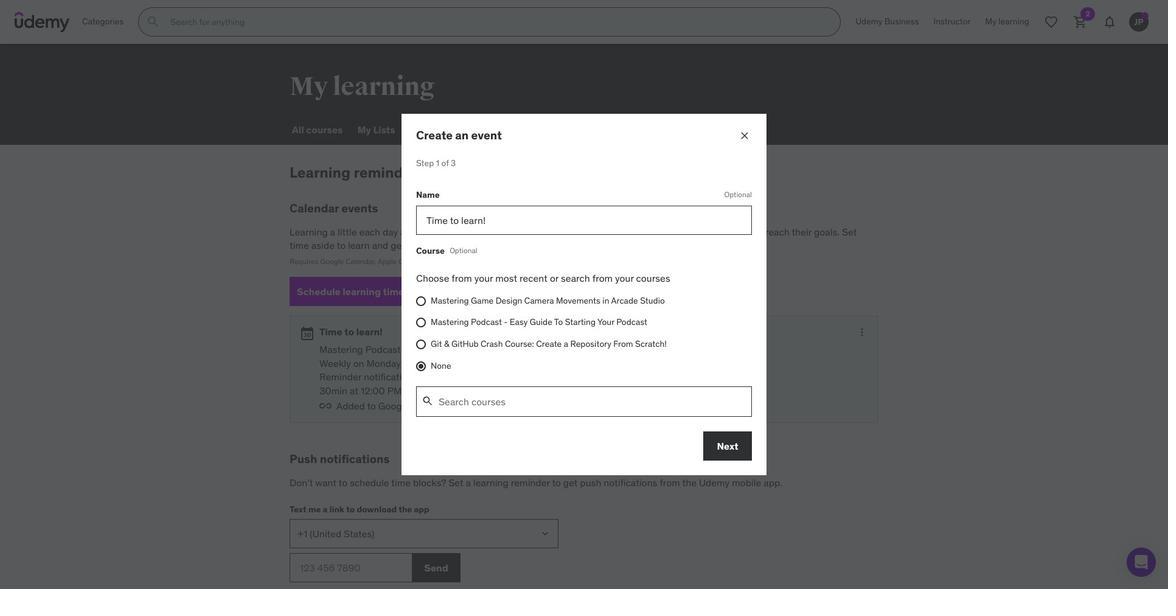 Task type: describe. For each thing, give the bounding box(es) containing it.
and
[[372, 239, 388, 251]]

download
[[357, 504, 397, 515]]

aside
[[311, 239, 335, 251]]

calendar events
[[290, 201, 378, 215]]

udemy business
[[856, 16, 919, 27]]

next button
[[704, 432, 752, 461]]

search
[[561, 272, 590, 284]]

most
[[496, 272, 517, 284]]

mastering for mastering game design camera movements in arcade studio
[[431, 295, 469, 306]]

mastering inside time to learn! mastering podcast -  easy guide to starting your podcast weekly on monday, tuesday, wednesday reminder notification 720hr 30min at 12:00 pm
[[320, 343, 363, 356]]

learning reminders
[[290, 163, 425, 182]]

courses inside all courses link
[[306, 124, 343, 136]]

none
[[431, 360, 451, 371]]

your inside create an event dialog
[[598, 317, 615, 328]]

a inside dialog
[[564, 338, 568, 349]]

0 vertical spatial calendar
[[290, 201, 339, 215]]

habit
[[665, 226, 687, 238]]

goals.
[[814, 226, 840, 238]]

archived link
[[460, 116, 506, 145]]

time inside button
[[383, 285, 404, 297]]

123 456 7890 text field
[[290, 553, 412, 583]]

1
[[436, 158, 440, 168]]

easy inside create an event dialog
[[510, 317, 528, 328]]

up.
[[424, 226, 437, 238]]

make
[[593, 226, 617, 238]]

1 horizontal spatial get
[[563, 477, 578, 489]]

on
[[353, 357, 364, 369]]

added
[[337, 400, 365, 412]]

mastering podcast -  easy guide to starting your podcast
[[431, 317, 648, 328]]

your inside learning a little each day adds up. research shows that students who make learning a habit are more likely to reach their goals. set time aside to learn and get reminders using your learning scheduler. requires google calendar, apple calendar, or outlook
[[480, 239, 499, 251]]

to right reminder
[[552, 477, 561, 489]]

schedule
[[350, 477, 389, 489]]

learn!
[[356, 326, 383, 338]]

0 vertical spatial notifications
[[320, 452, 390, 466]]

arcade
[[611, 295, 638, 306]]

to right "link"
[[346, 504, 355, 515]]

2 vertical spatial time
[[391, 477, 411, 489]]

learning up lists on the left top of page
[[333, 71, 435, 102]]

to down 'little'
[[337, 239, 346, 251]]

archived
[[462, 124, 503, 136]]

starting inside create an event dialog
[[565, 317, 596, 328]]

little
[[338, 226, 357, 238]]

link
[[330, 504, 344, 515]]

requires
[[290, 257, 319, 266]]

1 calendar, from the left
[[346, 257, 376, 266]]

guide inside create an event dialog
[[530, 317, 553, 328]]

students
[[532, 226, 571, 238]]

1 vertical spatial set
[[449, 477, 464, 489]]

2 horizontal spatial from
[[660, 477, 680, 489]]

text me a link to download the app
[[290, 504, 430, 515]]

monday,
[[367, 357, 403, 369]]

udemy image
[[15, 12, 70, 32]]

podcast down mastering podcast -  easy guide to starting your podcast
[[532, 343, 567, 356]]

time
[[320, 326, 342, 338]]

google inside learning a little each day adds up. research shows that students who make learning a habit are more likely to reach their goals. set time aside to learn and get reminders using your learning scheduler. requires google calendar, apple calendar, or outlook
[[320, 257, 344, 266]]

0 horizontal spatial udemy
[[699, 477, 730, 489]]

to right likely
[[754, 226, 763, 238]]

wednesday
[[444, 357, 495, 369]]

event
[[471, 128, 502, 142]]

30min
[[320, 384, 348, 397]]

my for my learning
[[290, 71, 328, 102]]

shows
[[483, 226, 510, 238]]

of
[[442, 158, 449, 168]]

my for my lists
[[358, 124, 371, 136]]

studio
[[640, 295, 665, 306]]

course
[[416, 245, 445, 256]]

tuesday,
[[405, 357, 442, 369]]

an
[[455, 128, 469, 142]]

my lists
[[358, 124, 395, 136]]

day
[[383, 226, 398, 238]]

small image
[[407, 286, 419, 298]]

mastering game design camera movements in arcade studio
[[431, 295, 665, 306]]

who
[[573, 226, 591, 238]]

your up arcade
[[615, 272, 634, 284]]

don't
[[290, 477, 313, 489]]

course:
[[505, 338, 534, 349]]

wishlist link
[[408, 116, 450, 145]]

app
[[414, 504, 430, 515]]

events
[[342, 201, 378, 215]]

udemy business link
[[849, 7, 927, 37]]

push notifications
[[290, 452, 390, 466]]

wishlist
[[410, 124, 448, 136]]

create an event
[[416, 128, 502, 142]]

reminder
[[320, 371, 362, 383]]

Search courses text field
[[439, 387, 752, 416]]

using
[[454, 239, 478, 251]]

git
[[431, 338, 442, 349]]

are
[[689, 226, 703, 238]]

schedule
[[297, 285, 341, 297]]

app.
[[764, 477, 783, 489]]

my learning
[[290, 71, 435, 102]]

your inside time to learn! mastering podcast -  easy guide to starting your podcast weekly on monday, tuesday, wednesday reminder notification 720hr 30min at 12:00 pm
[[510, 343, 529, 356]]

from
[[614, 338, 633, 349]]

reminder
[[511, 477, 550, 489]]

push
[[580, 477, 602, 489]]

time to learn! mastering podcast -  easy guide to starting your podcast weekly on monday, tuesday, wednesday reminder notification 720hr 30min at 12:00 pm
[[320, 326, 567, 397]]

weekly
[[320, 357, 351, 369]]

choose from your most recent or search from your courses
[[416, 272, 670, 284]]

medium image
[[300, 326, 315, 341]]

mobile
[[732, 477, 762, 489]]

podcast down arcade
[[617, 317, 648, 328]]

repository
[[571, 338, 612, 349]]

each
[[359, 226, 380, 238]]

learn
[[348, 239, 370, 251]]

reach
[[766, 226, 790, 238]]

1 vertical spatial create
[[536, 338, 562, 349]]

apple
[[378, 257, 397, 266]]

a right blocks?
[[466, 477, 471, 489]]

easy inside time to learn! mastering podcast -  easy guide to starting your podcast weekly on monday, tuesday, wednesday reminder notification 720hr 30min at 12:00 pm
[[410, 343, 430, 356]]

business
[[885, 16, 919, 27]]

small image inside create an event dialog
[[422, 395, 434, 407]]

learning a little each day adds up. research shows that students who make learning a habit are more likely to reach their goals. set time aside to learn and get reminders using your learning scheduler. requires google calendar, apple calendar, or outlook
[[290, 226, 857, 266]]

set inside learning a little each day adds up. research shows that students who make learning a habit are more likely to reach their goals. set time aside to learn and get reminders using your learning scheduler. requires google calendar, apple calendar, or outlook
[[842, 226, 857, 238]]

to down 12:00
[[367, 400, 376, 412]]



Task type: locate. For each thing, give the bounding box(es) containing it.
0 vertical spatial courses
[[306, 124, 343, 136]]

notifications
[[320, 452, 390, 466], [604, 477, 658, 489]]

0 vertical spatial udemy
[[856, 16, 883, 27]]

0 vertical spatial mastering
[[431, 295, 469, 306]]

1 horizontal spatial my
[[358, 124, 371, 136]]

0 horizontal spatial create
[[416, 128, 453, 142]]

learning for learning a little each day adds up. research shows that students who make learning a habit are more likely to reach their goals. set time aside to learn and get reminders using your learning scheduler. requires google calendar, apple calendar, or outlook
[[290, 226, 328, 238]]

1 horizontal spatial from
[[593, 272, 613, 284]]

0 horizontal spatial calendar
[[290, 201, 339, 215]]

get left push
[[563, 477, 578, 489]]

create down mastering podcast -  easy guide to starting your podcast
[[536, 338, 562, 349]]

to up wednesday
[[461, 343, 471, 356]]

1 vertical spatial easy
[[410, 343, 430, 356]]

courses
[[306, 124, 343, 136], [636, 272, 670, 284]]

reminders
[[354, 163, 425, 182], [408, 239, 452, 251]]

- down the 'design' at the left bottom
[[504, 317, 508, 328]]

0 horizontal spatial your
[[510, 343, 529, 356]]

reminders inside learning a little each day adds up. research shows that students who make learning a habit are more likely to reach their goals. set time aside to learn and get reminders using your learning scheduler. requires google calendar, apple calendar, or outlook
[[408, 239, 452, 251]]

or down course
[[431, 257, 438, 266]]

optional
[[725, 190, 752, 199], [450, 246, 478, 255]]

learning right make
[[620, 226, 655, 238]]

0 horizontal spatial small image
[[320, 400, 332, 412]]

1 horizontal spatial -
[[504, 317, 508, 328]]

1 horizontal spatial courses
[[636, 272, 670, 284]]

0 horizontal spatial notifications
[[320, 452, 390, 466]]

notifications up schedule
[[320, 452, 390, 466]]

send button
[[412, 553, 461, 583]]

to inside create an event dialog
[[554, 317, 563, 328]]

submit search image
[[146, 15, 161, 29]]

0 horizontal spatial calendar,
[[346, 257, 376, 266]]

create an event dialog
[[402, 114, 767, 475]]

adds
[[400, 226, 422, 238]]

reminders down up.
[[408, 239, 452, 251]]

likely
[[730, 226, 752, 238]]

guide down camera
[[530, 317, 553, 328]]

pm
[[388, 384, 402, 397]]

create
[[416, 128, 453, 142], [536, 338, 562, 349]]

Time to learn! text field
[[416, 206, 752, 235]]

next
[[717, 440, 739, 452]]

schedule learning time
[[297, 285, 404, 297]]

game
[[471, 295, 494, 306]]

0 vertical spatial starting
[[565, 317, 596, 328]]

0 vertical spatial the
[[683, 477, 697, 489]]

your right crash
[[510, 343, 529, 356]]

a left the habit
[[657, 226, 662, 238]]

podcast down game
[[471, 317, 502, 328]]

don't want to schedule time blocks? set a learning reminder to get push notifications from the udemy mobile app.
[[290, 477, 783, 489]]

notifications right push
[[604, 477, 658, 489]]

learning
[[333, 71, 435, 102], [620, 226, 655, 238], [501, 239, 536, 251], [343, 285, 381, 297], [473, 477, 509, 489]]

a right me
[[323, 504, 328, 515]]

added to google calendar
[[337, 400, 451, 412]]

a left 'little'
[[330, 226, 335, 238]]

want
[[315, 477, 337, 489]]

get down day
[[391, 239, 405, 251]]

0 vertical spatial reminders
[[354, 163, 425, 182]]

starting inside time to learn! mastering podcast -  easy guide to starting your podcast weekly on monday, tuesday, wednesday reminder notification 720hr 30min at 12:00 pm
[[473, 343, 508, 356]]

or inside learning a little each day adds up. research shows that students who make learning a habit are more likely to reach their goals. set time aside to learn and get reminders using your learning scheduler. requires google calendar, apple calendar, or outlook
[[431, 257, 438, 266]]

1 vertical spatial time
[[383, 285, 404, 297]]

instructor link
[[927, 7, 978, 37]]

mastering for mastering podcast -  easy guide to starting your podcast
[[431, 317, 469, 328]]

0 vertical spatial learning
[[290, 163, 351, 182]]

the
[[683, 477, 697, 489], [399, 504, 412, 515]]

1 horizontal spatial notifications
[[604, 477, 658, 489]]

choose
[[416, 272, 449, 284]]

time left small icon
[[383, 285, 404, 297]]

time inside learning a little each day adds up. research shows that students who make learning a habit are more likely to reach their goals. set time aside to learn and get reminders using your learning scheduler. requires google calendar, apple calendar, or outlook
[[290, 239, 309, 251]]

scheduler.
[[539, 239, 583, 251]]

my
[[290, 71, 328, 102], [358, 124, 371, 136]]

1 vertical spatial the
[[399, 504, 412, 515]]

0 vertical spatial easy
[[510, 317, 528, 328]]

1 horizontal spatial small image
[[422, 395, 434, 407]]

2 calendar, from the left
[[399, 257, 429, 266]]

1 vertical spatial google
[[378, 400, 410, 412]]

github
[[452, 338, 479, 349]]

1 vertical spatial notifications
[[604, 477, 658, 489]]

or right recent
[[550, 272, 559, 284]]

1 horizontal spatial calendar
[[412, 400, 451, 412]]

0 horizontal spatial from
[[452, 272, 472, 284]]

0 vertical spatial -
[[504, 317, 508, 328]]

google down the aside
[[320, 257, 344, 266]]

0 horizontal spatial get
[[391, 239, 405, 251]]

your up game
[[474, 272, 493, 284]]

mastering up 'weekly'
[[320, 343, 363, 356]]

1 vertical spatial optional
[[450, 246, 478, 255]]

to right want
[[339, 477, 348, 489]]

0 vertical spatial guide
[[530, 317, 553, 328]]

schedule learning time button
[[290, 277, 426, 306]]

or inside create an event dialog
[[550, 272, 559, 284]]

git & github crash course: create a repository from scratch!
[[431, 338, 667, 349]]

2 vertical spatial mastering
[[320, 343, 363, 356]]

learning for learning reminders
[[290, 163, 351, 182]]

send
[[424, 562, 448, 574]]

optional up likely
[[725, 190, 752, 199]]

to inside time to learn! mastering podcast -  easy guide to starting your podcast weekly on monday, tuesday, wednesday reminder notification 720hr 30min at 12:00 pm
[[461, 343, 471, 356]]

instructor
[[934, 16, 971, 27]]

guide inside time to learn! mastering podcast -  easy guide to starting your podcast weekly on monday, tuesday, wednesday reminder notification 720hr 30min at 12:00 pm
[[433, 343, 459, 356]]

1 horizontal spatial the
[[683, 477, 697, 489]]

learning up calendar events
[[290, 163, 351, 182]]

calendar up the aside
[[290, 201, 339, 215]]

step
[[416, 158, 434, 168]]

set right goals.
[[842, 226, 857, 238]]

to right time
[[345, 326, 354, 338]]

720hr
[[415, 371, 441, 383]]

1 horizontal spatial create
[[536, 338, 562, 349]]

outlook
[[439, 257, 465, 266]]

in
[[603, 295, 610, 306]]

1 vertical spatial calendar
[[412, 400, 451, 412]]

lists
[[373, 124, 395, 136]]

1 horizontal spatial udemy
[[856, 16, 883, 27]]

step 1 of 3
[[416, 158, 456, 168]]

courses inside create an event dialog
[[636, 272, 670, 284]]

1 horizontal spatial set
[[842, 226, 857, 238]]

udemy left business
[[856, 16, 883, 27]]

1 vertical spatial courses
[[636, 272, 670, 284]]

1 vertical spatial mastering
[[431, 317, 469, 328]]

your
[[598, 317, 615, 328], [510, 343, 529, 356]]

0 vertical spatial create
[[416, 128, 453, 142]]

2 learning from the top
[[290, 226, 328, 238]]

1 vertical spatial or
[[550, 272, 559, 284]]

calendar, down course
[[399, 257, 429, 266]]

to inside time to learn! mastering podcast -  easy guide to starting your podcast weekly on monday, tuesday, wednesday reminder notification 720hr 30min at 12:00 pm
[[345, 326, 354, 338]]

courses up studio
[[636, 272, 670, 284]]

0 vertical spatial to
[[554, 317, 563, 328]]

small image
[[422, 395, 434, 407], [320, 400, 332, 412]]

1 vertical spatial get
[[563, 477, 578, 489]]

get inside learning a little each day adds up. research shows that students who make learning a habit are more likely to reach their goals. set time aside to learn and get reminders using your learning scheduler. requires google calendar, apple calendar, or outlook
[[391, 239, 405, 251]]

1 horizontal spatial google
[[378, 400, 410, 412]]

all
[[292, 124, 304, 136]]

learning down apple
[[343, 285, 381, 297]]

my up "all courses"
[[290, 71, 328, 102]]

1 vertical spatial learning
[[290, 226, 328, 238]]

&
[[444, 338, 450, 349]]

0 horizontal spatial to
[[461, 343, 471, 356]]

0 horizontal spatial the
[[399, 504, 412, 515]]

learning
[[290, 163, 351, 182], [290, 226, 328, 238]]

1 vertical spatial my
[[358, 124, 371, 136]]

udemy
[[856, 16, 883, 27], [699, 477, 730, 489]]

crash
[[481, 338, 503, 349]]

1 vertical spatial your
[[510, 343, 529, 356]]

a left repository
[[564, 338, 568, 349]]

1 horizontal spatial calendar,
[[399, 257, 429, 266]]

google down pm
[[378, 400, 410, 412]]

1 vertical spatial guide
[[433, 343, 459, 356]]

0 horizontal spatial -
[[403, 343, 407, 356]]

your down in
[[598, 317, 615, 328]]

to
[[554, 317, 563, 328], [461, 343, 471, 356]]

calendar, down learn
[[346, 257, 376, 266]]

1 learning from the top
[[290, 163, 351, 182]]

1 horizontal spatial easy
[[510, 317, 528, 328]]

your down shows
[[480, 239, 499, 251]]

0 horizontal spatial set
[[449, 477, 464, 489]]

time left blocks?
[[391, 477, 411, 489]]

1 vertical spatial starting
[[473, 343, 508, 356]]

mastering down choose
[[431, 295, 469, 306]]

0 horizontal spatial courses
[[306, 124, 343, 136]]

their
[[792, 226, 812, 238]]

easy up course: at the bottom
[[510, 317, 528, 328]]

0 vertical spatial my
[[290, 71, 328, 102]]

text
[[290, 504, 306, 515]]

0 vertical spatial optional
[[725, 190, 752, 199]]

0 horizontal spatial or
[[431, 257, 438, 266]]

1 horizontal spatial optional
[[725, 190, 752, 199]]

small image down 30min
[[320, 400, 332, 412]]

to up git & github crash course: create a repository from scratch!
[[554, 317, 563, 328]]

12:00
[[361, 384, 385, 397]]

optional inside course optional
[[450, 246, 478, 255]]

learning inside button
[[343, 285, 381, 297]]

starting down movements
[[565, 317, 596, 328]]

0 vertical spatial set
[[842, 226, 857, 238]]

the left the mobile on the right bottom
[[683, 477, 697, 489]]

1 horizontal spatial starting
[[565, 317, 596, 328]]

recent
[[520, 272, 548, 284]]

get
[[391, 239, 405, 251], [563, 477, 578, 489]]

learning left reminder
[[473, 477, 509, 489]]

podcast up monday,
[[365, 343, 401, 356]]

udemy left the mobile on the right bottom
[[699, 477, 730, 489]]

the left app
[[399, 504, 412, 515]]

learning up the aside
[[290, 226, 328, 238]]

0 horizontal spatial google
[[320, 257, 344, 266]]

more
[[705, 226, 728, 238]]

or
[[431, 257, 438, 266], [550, 272, 559, 284]]

guide up none
[[433, 343, 459, 356]]

movements
[[556, 295, 601, 306]]

course optional
[[416, 245, 478, 256]]

0 vertical spatial or
[[431, 257, 438, 266]]

all courses
[[292, 124, 343, 136]]

0 horizontal spatial optional
[[450, 246, 478, 255]]

1 horizontal spatial to
[[554, 317, 563, 328]]

design
[[496, 295, 522, 306]]

at
[[350, 384, 358, 397]]

my left lists on the left top of page
[[358, 124, 371, 136]]

camera
[[525, 295, 554, 306]]

0 vertical spatial google
[[320, 257, 344, 266]]

calendar
[[290, 201, 339, 215], [412, 400, 451, 412]]

courses right all
[[306, 124, 343, 136]]

learning down 'that'
[[501, 239, 536, 251]]

notification
[[364, 371, 413, 383]]

0 horizontal spatial easy
[[410, 343, 430, 356]]

1 horizontal spatial your
[[598, 317, 615, 328]]

- up tuesday,
[[403, 343, 407, 356]]

learning inside learning a little each day adds up. research shows that students who make learning a habit are more likely to reach their goals. set time aside to learn and get reminders using your learning scheduler. requires google calendar, apple calendar, or outlook
[[290, 226, 328, 238]]

create left 'an'
[[416, 128, 453, 142]]

research
[[440, 226, 480, 238]]

that
[[512, 226, 530, 238]]

1 vertical spatial udemy
[[699, 477, 730, 489]]

close modal image
[[739, 130, 751, 142]]

0 vertical spatial your
[[598, 317, 615, 328]]

1 horizontal spatial guide
[[530, 317, 553, 328]]

- inside create an event dialog
[[504, 317, 508, 328]]

1 vertical spatial -
[[403, 343, 407, 356]]

easy up tuesday,
[[410, 343, 430, 356]]

my lists link
[[355, 116, 398, 145]]

small image down 720hr
[[422, 395, 434, 407]]

time up requires
[[290, 239, 309, 251]]

all courses link
[[290, 116, 345, 145]]

optional up outlook in the top of the page
[[450, 246, 478, 255]]

1 vertical spatial reminders
[[408, 239, 452, 251]]

1 horizontal spatial or
[[550, 272, 559, 284]]

1 vertical spatial to
[[461, 343, 471, 356]]

reminders down lists on the left top of page
[[354, 163, 425, 182]]

starting up wednesday
[[473, 343, 508, 356]]

0 horizontal spatial guide
[[433, 343, 459, 356]]

0 horizontal spatial my
[[290, 71, 328, 102]]

0 vertical spatial time
[[290, 239, 309, 251]]

-
[[504, 317, 508, 328], [403, 343, 407, 356]]

set right blocks?
[[449, 477, 464, 489]]

- inside time to learn! mastering podcast -  easy guide to starting your podcast weekly on monday, tuesday, wednesday reminder notification 720hr 30min at 12:00 pm
[[403, 343, 407, 356]]

blocks?
[[413, 477, 446, 489]]

0 vertical spatial get
[[391, 239, 405, 251]]

calendar down 720hr
[[412, 400, 451, 412]]

mastering up &
[[431, 317, 469, 328]]

0 horizontal spatial starting
[[473, 343, 508, 356]]



Task type: vqa. For each thing, say whether or not it's contained in the screenshot.
Weekly
yes



